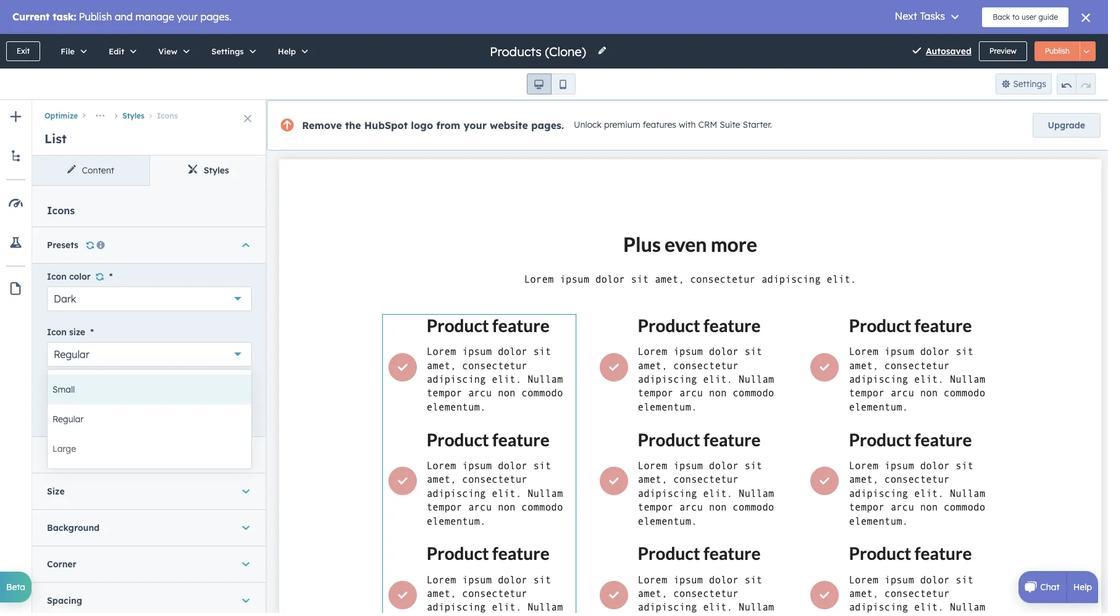 Task type: locate. For each thing, give the bounding box(es) containing it.
view
[[158, 46, 177, 56]]

the
[[345, 119, 361, 132]]

shape
[[69, 382, 95, 393]]

navigation
[[32, 100, 267, 125]]

styles button
[[110, 111, 145, 120]]

2 icon from the top
[[47, 327, 67, 338]]

navigation containing optimize
[[32, 100, 267, 125]]

tab list containing content
[[32, 156, 267, 186]]

spacing
[[47, 595, 82, 607]]

1 horizontal spatial settings button
[[995, 74, 1052, 95]]

presets
[[47, 240, 78, 251]]

icons up presets
[[47, 204, 75, 217]]

2 group from the left
[[1057, 74, 1096, 95]]

4 caret image from the top
[[242, 595, 250, 607]]

list box containing small
[[48, 370, 251, 469]]

0 horizontal spatial settings button
[[198, 34, 265, 69]]

caret image for spacing
[[242, 595, 250, 607]]

content link
[[32, 156, 149, 185]]

unlock
[[574, 119, 602, 130]]

0 vertical spatial icons
[[157, 111, 178, 120]]

caret image inside size dropdown button
[[242, 485, 250, 498]]

1 icon from the top
[[47, 271, 67, 282]]

0 vertical spatial icon
[[47, 271, 67, 282]]

icon color
[[47, 271, 91, 282]]

remove
[[302, 119, 342, 132]]

caret image inside spacing dropdown button
[[242, 595, 250, 607]]

0 vertical spatial settings button
[[198, 34, 265, 69]]

starter.
[[743, 119, 772, 130]]

1 vertical spatial regular
[[53, 414, 84, 425]]

from
[[436, 119, 460, 132]]

small
[[53, 384, 75, 395]]

0 horizontal spatial icons
[[47, 204, 75, 217]]

0 horizontal spatial help
[[278, 46, 296, 56]]

3 icon from the top
[[47, 382, 67, 393]]

1 horizontal spatial styles
[[204, 165, 229, 176]]

settings right view button
[[211, 46, 244, 56]]

2 vertical spatial icon
[[47, 382, 67, 393]]

tab list
[[32, 156, 267, 186]]

caret image inside background dropdown button
[[242, 522, 250, 534]]

publish
[[1045, 46, 1070, 56]]

help inside button
[[278, 46, 296, 56]]

1 vertical spatial settings button
[[995, 74, 1052, 95]]

dark button
[[47, 287, 252, 311]]

group down publish group
[[1057, 74, 1096, 95]]

circle
[[54, 403, 79, 416]]

icon shape
[[47, 382, 95, 393]]

settings
[[211, 46, 244, 56], [1013, 78, 1046, 90]]

2 caret image from the top
[[242, 485, 250, 498]]

settings down preview button
[[1013, 78, 1046, 90]]

upgrade
[[1048, 120, 1085, 131]]

corner button
[[47, 547, 252, 582]]

icons right styles button
[[157, 111, 178, 120]]

0 horizontal spatial settings
[[211, 46, 244, 56]]

1 horizontal spatial help
[[1073, 582, 1092, 593]]

regular button
[[47, 342, 252, 367]]

close image
[[244, 115, 251, 122]]

1 horizontal spatial settings
[[1013, 78, 1046, 90]]

0 vertical spatial help
[[278, 46, 296, 56]]

publish group
[[1034, 41, 1096, 61]]

pages.
[[531, 119, 564, 132]]

icons
[[157, 111, 178, 120], [47, 204, 75, 217]]

None field
[[489, 43, 590, 60]]

preview
[[989, 46, 1016, 56]]

crm
[[698, 119, 717, 130]]

0 horizontal spatial group
[[527, 74, 575, 95]]

styles
[[122, 111, 145, 120], [204, 165, 229, 176]]

0 vertical spatial styles
[[122, 111, 145, 120]]

edit
[[109, 46, 124, 56]]

icon up "circle"
[[47, 382, 67, 393]]

regular down icon size
[[54, 348, 89, 360]]

group
[[527, 74, 575, 95], [1057, 74, 1096, 95]]

regular
[[54, 348, 89, 360], [53, 414, 84, 425]]

exit link
[[6, 41, 40, 61]]

0 vertical spatial regular
[[54, 348, 89, 360]]

regular up large
[[53, 414, 84, 425]]

1 vertical spatial help
[[1073, 582, 1092, 593]]

list box
[[48, 370, 251, 469]]

1 vertical spatial settings
[[1013, 78, 1046, 90]]

1 caret image from the top
[[242, 239, 250, 251]]

icon for regular
[[47, 327, 67, 338]]

icon left size
[[47, 327, 67, 338]]

3 caret image from the top
[[242, 522, 250, 534]]

icon
[[47, 271, 67, 282], [47, 327, 67, 338], [47, 382, 67, 393]]

presets button
[[47, 227, 252, 263]]

1 horizontal spatial icons
[[157, 111, 178, 120]]

settings button
[[198, 34, 265, 69], [995, 74, 1052, 95]]

1 vertical spatial styles
[[204, 165, 229, 176]]

icon left 'color'
[[47, 271, 67, 282]]

1 horizontal spatial group
[[1057, 74, 1096, 95]]

caret image
[[242, 239, 250, 251], [242, 485, 250, 498], [242, 522, 250, 534], [242, 595, 250, 607]]

0 vertical spatial settings
[[211, 46, 244, 56]]

help
[[278, 46, 296, 56], [1073, 582, 1092, 593]]

1 vertical spatial icon
[[47, 327, 67, 338]]

size
[[47, 486, 65, 497]]

group up pages.
[[527, 74, 575, 95]]



Task type: vqa. For each thing, say whether or not it's contained in the screenshot.
features
yes



Task type: describe. For each thing, give the bounding box(es) containing it.
features
[[643, 119, 676, 130]]

caret image inside 'presets' dropdown button
[[242, 239, 250, 251]]

regular inside list box
[[53, 414, 84, 425]]

styles link
[[149, 156, 267, 185]]

edit button
[[96, 34, 145, 69]]

autosaved button
[[926, 44, 972, 59]]

hubspot
[[364, 119, 408, 132]]

optimize
[[44, 111, 78, 120]]

help button
[[265, 34, 317, 69]]

logo
[[411, 119, 433, 132]]

regular inside dropdown button
[[54, 348, 89, 360]]

background
[[47, 523, 100, 534]]

optimize button
[[44, 111, 78, 120]]

website
[[490, 119, 528, 132]]

beta button
[[0, 572, 32, 603]]

view button
[[145, 34, 198, 69]]

circle button
[[47, 397, 252, 422]]

color
[[69, 271, 91, 282]]

0 horizontal spatial styles
[[122, 111, 145, 120]]

caret image
[[242, 558, 250, 571]]

icons button
[[145, 111, 178, 120]]

your
[[463, 119, 487, 132]]

premium
[[604, 119, 640, 130]]

1 group from the left
[[527, 74, 575, 95]]

content
[[82, 165, 114, 176]]

caret image for background
[[242, 522, 250, 534]]

background button
[[47, 510, 252, 546]]

preview button
[[979, 41, 1027, 61]]

publish button
[[1034, 41, 1080, 61]]

spacing button
[[47, 583, 252, 613]]

icon size
[[47, 327, 85, 338]]

autosaved
[[926, 46, 972, 57]]

icon for circle
[[47, 382, 67, 393]]

suite
[[720, 119, 740, 130]]

unlock premium features with crm suite starter.
[[574, 119, 772, 130]]

dark
[[54, 293, 76, 305]]

caret image for size
[[242, 485, 250, 498]]

large
[[53, 443, 76, 455]]

size button
[[47, 474, 252, 510]]

file button
[[48, 34, 96, 69]]

1 vertical spatial icons
[[47, 204, 75, 217]]

size
[[69, 327, 85, 338]]

corner
[[47, 559, 76, 570]]

exit
[[17, 46, 30, 56]]

chat
[[1040, 582, 1060, 593]]

upgrade link
[[1032, 113, 1101, 138]]

with
[[679, 119, 696, 130]]

remove the hubspot logo from your website pages.
[[302, 119, 564, 132]]

file
[[61, 46, 75, 56]]

list
[[44, 131, 67, 146]]

beta
[[6, 582, 25, 593]]



